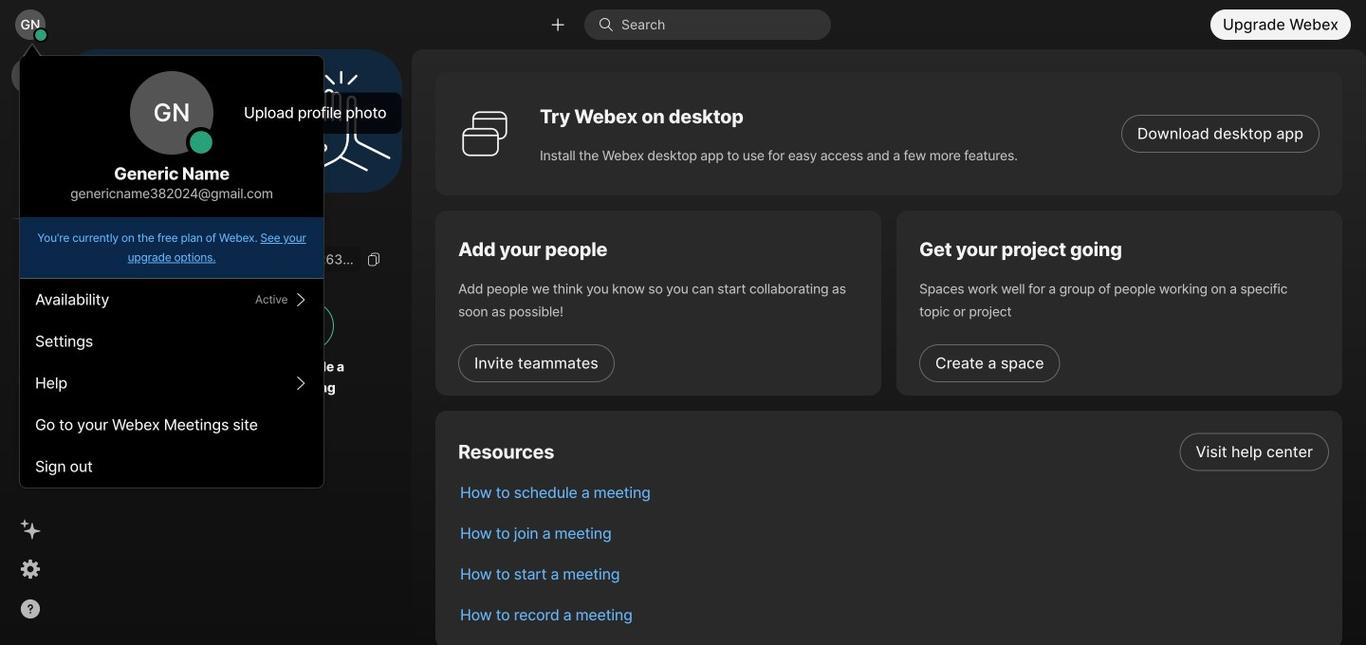 Task type: describe. For each thing, give the bounding box(es) containing it.
4 list item from the top
[[445, 554, 1343, 595]]

3 list item from the top
[[445, 513, 1343, 554]]

5 list item from the top
[[445, 595, 1343, 636]]

set status menu item
[[20, 279, 324, 321]]

two hands high fiving image
[[284, 64, 398, 178]]



Task type: locate. For each thing, give the bounding box(es) containing it.
list item
[[445, 432, 1343, 473], [445, 473, 1343, 513], [445, 513, 1343, 554], [445, 554, 1343, 595], [445, 595, 1343, 636]]

navigation
[[0, 49, 61, 645]]

2 list item from the top
[[445, 473, 1343, 513]]

profile settings menu menu bar
[[20, 279, 324, 488]]

help menu item
[[20, 363, 324, 404]]

webex tab list
[[11, 57, 49, 261]]

sign out menu item
[[20, 446, 324, 488]]

1 list item from the top
[[445, 432, 1343, 473]]

arrow right_16 image
[[294, 292, 308, 308]]

arrow right_16 image
[[294, 376, 308, 391]]

settings menu item
[[20, 321, 324, 363]]

go to your webex meetings site menu item
[[20, 404, 324, 446]]

None text field
[[76, 246, 361, 273]]



Task type: vqa. For each thing, say whether or not it's contained in the screenshot.
arrow right_16 icon in the HELP menu item
yes



